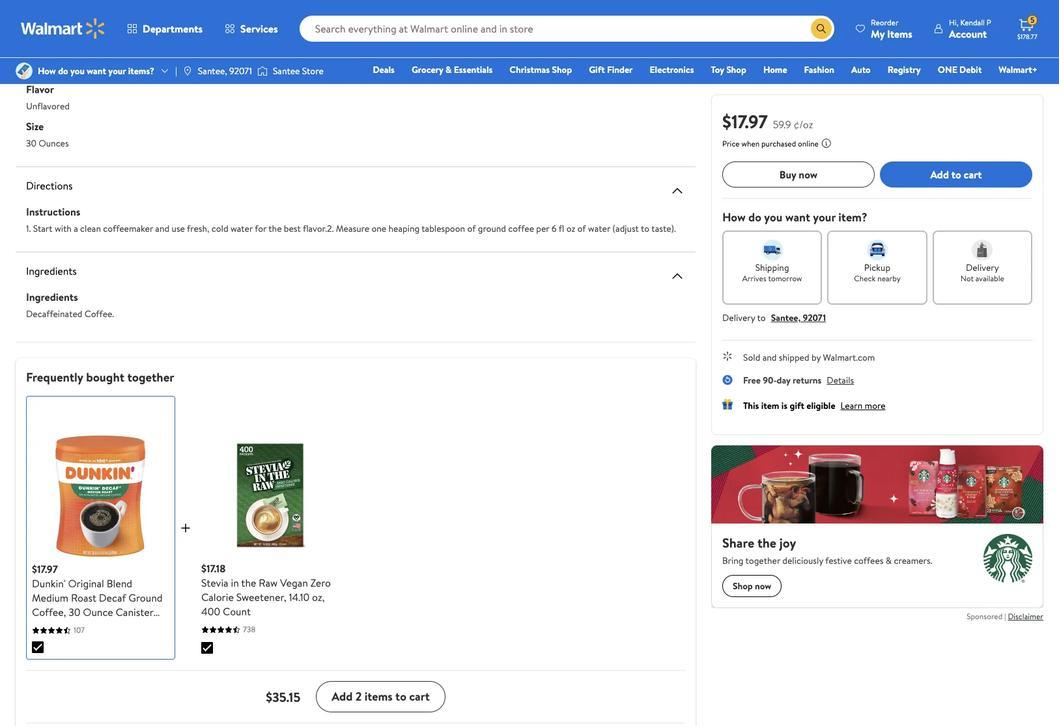 Task type: vqa. For each thing, say whether or not it's contained in the screenshot.


Task type: describe. For each thing, give the bounding box(es) containing it.
unflavored
[[26, 100, 70, 113]]

&
[[446, 63, 452, 76]]

walmart+
[[999, 63, 1038, 76]]

bought
[[86, 369, 124, 386]]

details button
[[827, 374, 854, 387]]

canister
[[116, 605, 153, 619]]

start
[[33, 222, 52, 235]]

you for how do you want your items?
[[70, 64, 85, 77]]

in
[[231, 576, 239, 590]]

this
[[743, 399, 759, 412]]

delivery for to
[[722, 311, 755, 324]]

walmart image
[[21, 18, 106, 39]]

107
[[74, 625, 85, 636]]

learn
[[841, 399, 863, 412]]

delivery for not
[[966, 261, 999, 274]]

online
[[798, 138, 819, 149]]

1 horizontal spatial 92071
[[803, 311, 826, 324]]

smucker
[[60, 25, 94, 38]]

home link
[[758, 63, 793, 77]]

reorder
[[871, 17, 899, 28]]

registry
[[888, 63, 921, 76]]

departments button
[[116, 13, 214, 44]]

services
[[240, 21, 278, 36]]

fashion
[[804, 63, 834, 76]]

directions image
[[670, 183, 685, 199]]

best
[[284, 222, 301, 235]]

1 horizontal spatial and
[[763, 351, 777, 364]]

shipped
[[779, 351, 809, 364]]

how do you want your items?
[[38, 64, 154, 77]]

$17.97 for $17.97 59.9 ¢/oz
[[722, 109, 768, 134]]

add to cart
[[930, 167, 982, 182]]

one debit link
[[932, 63, 988, 77]]

directions
[[26, 178, 73, 193]]

and inside the instructions 1. start with a clean coffeemaker and use fresh, cold water for the best flavor.2. measure one heaping tablespoon of ground coffee per 6 fl oz of water (adjust to taste).
[[155, 222, 169, 235]]

fashion link
[[798, 63, 840, 77]]

sold and shipped by walmart.com
[[743, 351, 875, 364]]

(packaging
[[32, 619, 81, 634]]

Walmart Site-Wide search field
[[299, 16, 834, 42]]

the inside $17.18 stevia in the raw vegan zero calorie sweetener, 14.10 oz, 400 count
[[241, 576, 256, 590]]

ounces
[[39, 137, 69, 150]]

price when purchased online
[[722, 138, 819, 149]]

do for how do you want your item?
[[749, 209, 762, 225]]

want for item?
[[785, 209, 810, 225]]

add 2 items to cart
[[332, 688, 430, 705]]

hi,
[[949, 17, 959, 28]]

0 vertical spatial santee,
[[198, 64, 227, 77]]

to inside button
[[395, 688, 406, 705]]

registry link
[[882, 63, 927, 77]]

59.9
[[773, 117, 791, 132]]

together
[[127, 369, 174, 386]]

decaf
[[99, 591, 126, 605]]

toy
[[711, 63, 724, 76]]

toy shop
[[711, 63, 746, 76]]

oz
[[567, 222, 575, 235]]

sold
[[743, 351, 760, 364]]

gift
[[589, 63, 605, 76]]

ground
[[478, 222, 506, 235]]

to inside the instructions 1. start with a clean coffeemaker and use fresh, cold water for the best flavor.2. measure one heaping tablespoon of ground coffee per 6 fl oz of water (adjust to taste).
[[641, 222, 650, 235]]

14.10
[[289, 590, 310, 605]]

toy shop link
[[705, 63, 752, 77]]

store
[[302, 64, 324, 77]]

6
[[552, 222, 557, 235]]

(adjust
[[613, 222, 639, 235]]

cart inside add 2 items to cart button
[[409, 688, 430, 705]]

shipping arrives tomorrow
[[742, 261, 802, 284]]

shipping
[[755, 261, 789, 274]]

purchased
[[762, 138, 796, 149]]

oz,
[[312, 590, 325, 605]]

hi, kendall p account
[[949, 17, 991, 41]]

check
[[854, 273, 876, 284]]

cart inside add to cart button
[[964, 167, 982, 182]]

original
[[68, 577, 104, 591]]

p
[[987, 17, 991, 28]]

free 90-day returns details
[[743, 374, 854, 387]]

30 inside manufacturer the j.m. smucker company brand dunkin' flavor unflavored size 30 ounces
[[26, 137, 36, 150]]

want for items?
[[87, 64, 106, 77]]

with
[[55, 222, 72, 235]]

fresh,
[[187, 222, 209, 235]]

sponsored | disclaimer
[[967, 611, 1044, 622]]

when
[[742, 138, 760, 149]]

flavor
[[26, 82, 54, 96]]

auto
[[851, 63, 871, 76]]

count
[[223, 605, 251, 619]]

1.
[[26, 222, 31, 235]]

decaffeinated
[[26, 307, 82, 320]]

services button
[[214, 13, 289, 44]]

to inside button
[[952, 167, 961, 182]]

do for how do you want your items?
[[58, 64, 68, 77]]

items
[[365, 688, 393, 705]]

legal information image
[[821, 138, 832, 149]]

santee store
[[273, 64, 324, 77]]

your for items?
[[108, 64, 126, 77]]

heaping
[[389, 222, 420, 235]]

ingredients decaffeinated coffee.
[[26, 290, 114, 320]]

one
[[938, 63, 957, 76]]

frequently bought together
[[26, 369, 174, 386]]

stevia
[[201, 576, 228, 590]]

2
[[356, 688, 362, 705]]

gift finder
[[589, 63, 633, 76]]

for
[[255, 222, 267, 235]]

price
[[722, 138, 740, 149]]

$35.15
[[266, 688, 301, 706]]

more
[[865, 399, 886, 412]]



Task type: locate. For each thing, give the bounding box(es) containing it.
1 horizontal spatial the
[[269, 222, 282, 235]]

j.m.
[[42, 25, 58, 38]]

intent image for delivery image
[[972, 240, 993, 261]]

30 inside $17.97 dunkin' original blend medium roast decaf ground coffee, 30 ounce canister (packaging may vary)
[[69, 605, 80, 619]]

want down buy now button
[[785, 209, 810, 225]]

1 vertical spatial cart
[[409, 688, 430, 705]]

400
[[201, 605, 220, 619]]

stevia in the raw vegan zero calorie sweetener, 14.10 oz, 400 count image
[[210, 435, 331, 556]]

1 vertical spatial santee,
[[771, 311, 801, 324]]

my
[[871, 26, 885, 41]]

per
[[536, 222, 549, 235]]

add for add 2 items to cart
[[332, 688, 353, 705]]

manufacturer
[[26, 8, 89, 22]]

0 horizontal spatial the
[[241, 576, 256, 590]]

1 horizontal spatial  image
[[257, 64, 268, 78]]

0 horizontal spatial 92071
[[229, 64, 252, 77]]

ingredients for ingredients decaffeinated coffee.
[[26, 290, 78, 304]]

you up intent image for shipping
[[764, 209, 783, 225]]

0 horizontal spatial want
[[87, 64, 106, 77]]

coffee,
[[32, 605, 66, 619]]

0 horizontal spatial  image
[[182, 66, 193, 76]]

santee, down services "dropdown button"
[[198, 64, 227, 77]]

christmas
[[510, 63, 550, 76]]

1 vertical spatial dunkin'
[[32, 577, 66, 591]]

of left ground
[[467, 222, 476, 235]]

size
[[26, 119, 44, 134]]

0 horizontal spatial your
[[108, 64, 126, 77]]

how up arrives
[[722, 209, 746, 225]]

intent image for pickup image
[[867, 240, 888, 261]]

1 horizontal spatial you
[[764, 209, 783, 225]]

of
[[467, 222, 476, 235], [578, 222, 586, 235]]

0 vertical spatial want
[[87, 64, 106, 77]]

how for how do you want your item?
[[722, 209, 746, 225]]

1 vertical spatial how
[[722, 209, 746, 225]]

shop right christmas
[[552, 63, 572, 76]]

5
[[1031, 14, 1035, 26]]

electronics link
[[644, 63, 700, 77]]

1 horizontal spatial of
[[578, 222, 586, 235]]

and right "sold"
[[763, 351, 777, 364]]

2 of from the left
[[578, 222, 586, 235]]

learn more button
[[841, 399, 886, 412]]

1 vertical spatial add
[[332, 688, 353, 705]]

 image
[[16, 63, 33, 79]]

ingredients
[[26, 264, 77, 278], [26, 290, 78, 304]]

buy now button
[[722, 162, 875, 188]]

the right the in
[[241, 576, 256, 590]]

0 vertical spatial ingredients
[[26, 264, 77, 278]]

you
[[70, 64, 85, 77], [764, 209, 783, 225]]

0 horizontal spatial water
[[231, 222, 253, 235]]

water
[[231, 222, 253, 235], [588, 222, 610, 235]]

water left (adjust
[[588, 222, 610, 235]]

1 horizontal spatial want
[[785, 209, 810, 225]]

0 vertical spatial do
[[58, 64, 68, 77]]

30 down size at the top
[[26, 137, 36, 150]]

how do you want your item?
[[722, 209, 867, 225]]

92071 down services "dropdown button"
[[229, 64, 252, 77]]

$17.97 up medium
[[32, 562, 58, 577]]

account
[[949, 26, 987, 41]]

0 vertical spatial add
[[930, 167, 949, 182]]

$17.97 for $17.97 dunkin' original blend medium roast decaf ground coffee, 30 ounce canister (packaging may vary)
[[32, 562, 58, 577]]

walmart+ link
[[993, 63, 1044, 77]]

1 horizontal spatial cart
[[964, 167, 982, 182]]

reorder my items
[[871, 17, 913, 41]]

0 horizontal spatial $17.97
[[32, 562, 58, 577]]

 image for santee, 92071
[[182, 66, 193, 76]]

1 shop from the left
[[552, 63, 572, 76]]

1 horizontal spatial santee,
[[771, 311, 801, 324]]

1 vertical spatial $17.97
[[32, 562, 58, 577]]

 image
[[257, 64, 268, 78], [182, 66, 193, 76]]

0 vertical spatial 92071
[[229, 64, 252, 77]]

debit
[[960, 63, 982, 76]]

vegan
[[280, 576, 308, 590]]

raw
[[259, 576, 278, 590]]

0 horizontal spatial delivery
[[722, 311, 755, 324]]

0 horizontal spatial add
[[332, 688, 353, 705]]

now
[[799, 167, 818, 182]]

1 vertical spatial your
[[813, 209, 836, 225]]

0 vertical spatial the
[[269, 222, 282, 235]]

dunkin' original blend medium roast decaf ground coffee, 30 ounce canister (packaging may vary) image
[[40, 436, 161, 557]]

ingredients up ingredients decaffeinated coffee.
[[26, 264, 77, 278]]

Search search field
[[299, 16, 834, 42]]

1 vertical spatial delivery
[[722, 311, 755, 324]]

departments
[[143, 21, 203, 36]]

coffee.
[[85, 307, 114, 320]]

1 vertical spatial |
[[1005, 611, 1006, 622]]

$178.77
[[1018, 32, 1038, 41]]

one
[[372, 222, 386, 235]]

92071
[[229, 64, 252, 77], [803, 311, 826, 324]]

add inside add to cart button
[[930, 167, 949, 182]]

1 vertical spatial the
[[241, 576, 256, 590]]

1 horizontal spatial delivery
[[966, 261, 999, 274]]

is
[[782, 399, 788, 412]]

1 horizontal spatial add
[[930, 167, 949, 182]]

dunkin' up coffee,
[[32, 577, 66, 591]]

1 vertical spatial you
[[764, 209, 783, 225]]

1 water from the left
[[231, 222, 253, 235]]

dunkin' down brand
[[26, 63, 56, 76]]

1 vertical spatial 92071
[[803, 311, 826, 324]]

| right items?
[[175, 64, 177, 77]]

your
[[108, 64, 126, 77], [813, 209, 836, 225]]

do up the unflavored
[[58, 64, 68, 77]]

$17.97 dunkin' original blend medium roast decaf ground coffee, 30 ounce canister (packaging may vary)
[[32, 562, 163, 634]]

returns
[[793, 374, 822, 387]]

dunkin' inside $17.97 dunkin' original blend medium roast decaf ground coffee, 30 ounce canister (packaging may vary)
[[32, 577, 66, 591]]

your left item?
[[813, 209, 836, 225]]

and
[[155, 222, 169, 235], [763, 351, 777, 364]]

0 horizontal spatial santee,
[[198, 64, 227, 77]]

add for add to cart
[[930, 167, 949, 182]]

buy now
[[780, 167, 818, 182]]

1 vertical spatial do
[[749, 209, 762, 225]]

available
[[976, 273, 1004, 284]]

1 horizontal spatial 30
[[69, 605, 80, 619]]

shop
[[552, 63, 572, 76], [726, 63, 746, 76]]

 image left santee
[[257, 64, 268, 78]]

1 horizontal spatial your
[[813, 209, 836, 225]]

1 ingredients from the top
[[26, 264, 77, 278]]

dunkin' inside manufacturer the j.m. smucker company brand dunkin' flavor unflavored size 30 ounces
[[26, 63, 56, 76]]

item?
[[839, 209, 867, 225]]

0 vertical spatial your
[[108, 64, 126, 77]]

shop inside toy shop link
[[726, 63, 746, 76]]

2 ingredients from the top
[[26, 290, 78, 304]]

1 vertical spatial and
[[763, 351, 777, 364]]

deals link
[[367, 63, 401, 77]]

1 vertical spatial ingredients
[[26, 290, 78, 304]]

gifting made easy image
[[722, 399, 733, 410]]

1 horizontal spatial shop
[[726, 63, 746, 76]]

buy
[[780, 167, 796, 182]]

0 horizontal spatial |
[[175, 64, 177, 77]]

medium
[[32, 591, 68, 605]]

santee,
[[198, 64, 227, 77], [771, 311, 801, 324]]

want down company
[[87, 64, 106, 77]]

0 vertical spatial |
[[175, 64, 177, 77]]

your for item?
[[813, 209, 836, 225]]

this item is gift eligible learn more
[[743, 399, 886, 412]]

30 up '107'
[[69, 605, 80, 619]]

how for how do you want your items?
[[38, 64, 56, 77]]

0 horizontal spatial cart
[[409, 688, 430, 705]]

coffeemaker
[[103, 222, 153, 235]]

 image for santee store
[[257, 64, 268, 78]]

disclaimer
[[1008, 611, 1044, 622]]

pickup check nearby
[[854, 261, 901, 284]]

5 $178.77
[[1018, 14, 1038, 41]]

None checkbox
[[32, 642, 44, 653], [201, 642, 213, 654], [32, 642, 44, 653], [201, 642, 213, 654]]

ingredients inside ingredients decaffeinated coffee.
[[26, 290, 78, 304]]

 image left santee, 92071
[[182, 66, 193, 76]]

nearby
[[878, 273, 901, 284]]

add inside add 2 items to cart button
[[332, 688, 353, 705]]

santee
[[273, 64, 300, 77]]

may
[[83, 619, 102, 634]]

intent image for shipping image
[[762, 240, 783, 261]]

1 horizontal spatial do
[[749, 209, 762, 225]]

pickup
[[864, 261, 891, 274]]

0 horizontal spatial and
[[155, 222, 169, 235]]

0 vertical spatial cart
[[964, 167, 982, 182]]

0 horizontal spatial do
[[58, 64, 68, 77]]

sponsored
[[967, 611, 1003, 622]]

$17.97
[[722, 109, 768, 134], [32, 562, 58, 577]]

plus image
[[178, 520, 193, 536]]

1 horizontal spatial water
[[588, 222, 610, 235]]

you for how do you want your item?
[[764, 209, 783, 225]]

delivery down the intent image for delivery
[[966, 261, 999, 274]]

add to cart button
[[880, 162, 1032, 188]]

2 shop from the left
[[726, 63, 746, 76]]

how up flavor
[[38, 64, 56, 77]]

how
[[38, 64, 56, 77], [722, 209, 746, 225]]

1 horizontal spatial |
[[1005, 611, 1006, 622]]

use
[[172, 222, 185, 235]]

instructions
[[26, 205, 80, 219]]

0 vertical spatial delivery
[[966, 261, 999, 274]]

1 horizontal spatial $17.97
[[722, 109, 768, 134]]

92071 up by
[[803, 311, 826, 324]]

0 vertical spatial and
[[155, 222, 169, 235]]

kendall
[[960, 17, 985, 28]]

santee, down tomorrow
[[771, 311, 801, 324]]

search icon image
[[816, 23, 827, 34]]

items?
[[128, 64, 154, 77]]

ingredients up decaffeinated
[[26, 290, 78, 304]]

do up shipping
[[749, 209, 762, 225]]

0 vertical spatial 30
[[26, 137, 36, 150]]

shop inside christmas shop link
[[552, 63, 572, 76]]

2 water from the left
[[588, 222, 610, 235]]

1 horizontal spatial how
[[722, 209, 746, 225]]

0 vertical spatial $17.97
[[722, 109, 768, 134]]

taste).
[[652, 222, 676, 235]]

water left for
[[231, 222, 253, 235]]

the right for
[[269, 222, 282, 235]]

and left use on the top left
[[155, 222, 169, 235]]

shop right toy
[[726, 63, 746, 76]]

the
[[26, 25, 40, 38]]

your left items?
[[108, 64, 126, 77]]

0 vertical spatial you
[[70, 64, 85, 77]]

0 horizontal spatial how
[[38, 64, 56, 77]]

0 vertical spatial how
[[38, 64, 56, 77]]

delivery up "sold"
[[722, 311, 755, 324]]

manufacturer the j.m. smucker company brand dunkin' flavor unflavored size 30 ounces
[[26, 8, 134, 150]]

0 horizontal spatial of
[[467, 222, 476, 235]]

of right oz
[[578, 222, 586, 235]]

|
[[175, 64, 177, 77], [1005, 611, 1006, 622]]

cold
[[212, 222, 228, 235]]

$17.97 up "when"
[[722, 109, 768, 134]]

0 horizontal spatial 30
[[26, 137, 36, 150]]

shop for christmas shop
[[552, 63, 572, 76]]

you down smucker
[[70, 64, 85, 77]]

ingredients image
[[670, 268, 685, 284]]

auto link
[[846, 63, 877, 77]]

| left disclaimer button
[[1005, 611, 1006, 622]]

essentials
[[454, 63, 493, 76]]

0 horizontal spatial you
[[70, 64, 85, 77]]

0 horizontal spatial shop
[[552, 63, 572, 76]]

details
[[827, 374, 854, 387]]

1 vertical spatial 30
[[69, 605, 80, 619]]

$17.97 inside $17.97 dunkin' original blend medium roast decaf ground coffee, 30 ounce canister (packaging may vary)
[[32, 562, 58, 577]]

delivery
[[966, 261, 999, 274], [722, 311, 755, 324]]

grocery & essentials link
[[406, 63, 499, 77]]

0 vertical spatial dunkin'
[[26, 63, 56, 76]]

delivery inside delivery not available
[[966, 261, 999, 274]]

shop for toy shop
[[726, 63, 746, 76]]

ingredients for ingredients
[[26, 264, 77, 278]]

1 vertical spatial want
[[785, 209, 810, 225]]

the inside the instructions 1. start with a clean coffeemaker and use fresh, cold water for the best flavor.2. measure one heaping tablespoon of ground coffee per 6 fl oz of water (adjust to taste).
[[269, 222, 282, 235]]

1 of from the left
[[467, 222, 476, 235]]

delivery not available
[[961, 261, 1004, 284]]



